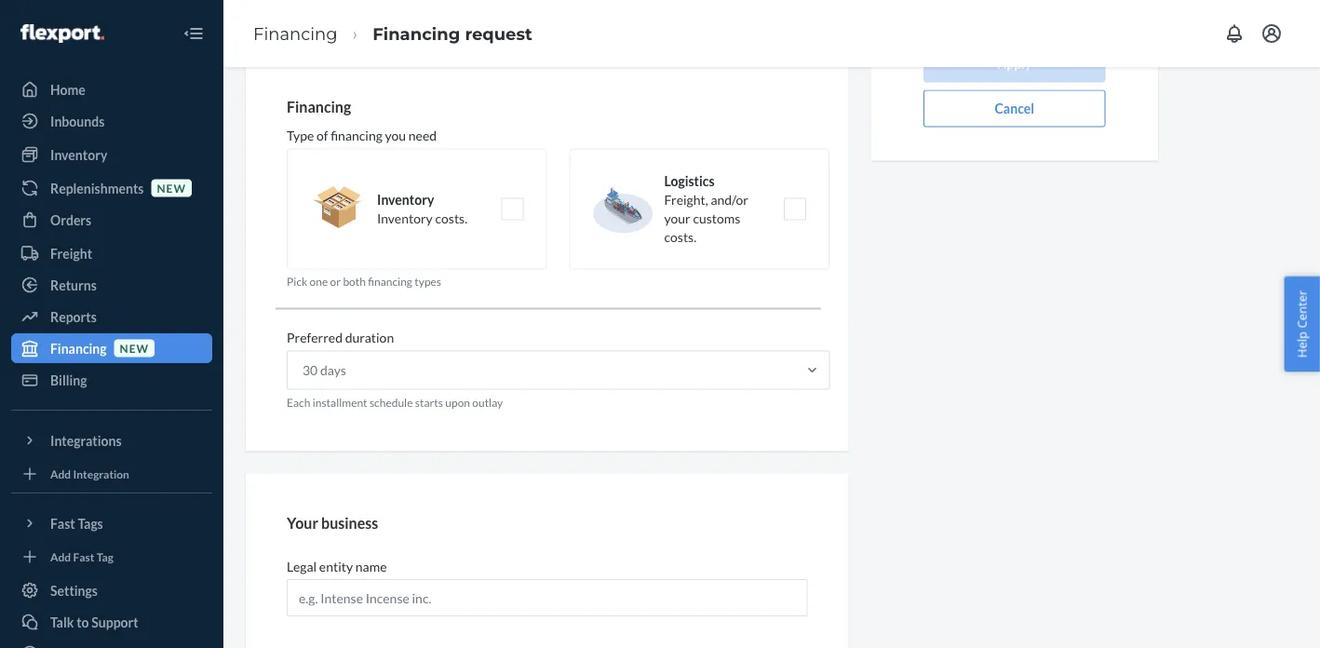 Task type: locate. For each thing, give the bounding box(es) containing it.
add up settings
[[50, 550, 71, 564]]

inbounds link
[[11, 106, 212, 136]]

type of financing you need
[[287, 127, 437, 143]]

financing request
[[373, 23, 533, 44]]

1 vertical spatial add
[[50, 550, 71, 564]]

your
[[287, 514, 319, 532]]

add for add integration
[[50, 467, 71, 481]]

duration
[[345, 330, 394, 346]]

name
[[356, 559, 387, 575]]

financing right of on the left of the page
[[331, 127, 383, 143]]

inventory
[[50, 147, 107, 163], [377, 192, 434, 208], [377, 210, 433, 226]]

costs. inside logistics freight, and/or your customs costs.
[[665, 229, 697, 245]]

inbounds
[[50, 113, 105, 129]]

integrations button
[[11, 426, 212, 456]]

integrations
[[50, 433, 122, 449]]

add fast tag
[[50, 550, 114, 564]]

1 vertical spatial costs.
[[665, 229, 697, 245]]

request
[[465, 23, 533, 44]]

orders link
[[11, 205, 212, 235]]

each installment schedule starts upon outlay
[[287, 395, 503, 409]]

new
[[157, 181, 186, 195], [120, 341, 149, 355]]

30 days
[[303, 362, 346, 378]]

support
[[92, 614, 138, 630]]

fast inside "dropdown button"
[[50, 516, 75, 531]]

0 vertical spatial costs.
[[435, 210, 468, 226]]

fast left "tag"
[[73, 550, 94, 564]]

types
[[415, 274, 442, 288]]

need
[[409, 127, 437, 143]]

of
[[317, 127, 328, 143]]

costs. up types
[[435, 210, 468, 226]]

home
[[50, 82, 86, 97]]

costs.
[[435, 210, 468, 226], [665, 229, 697, 245]]

settings
[[50, 583, 98, 599]]

e.g. Intense Incense inc. field
[[287, 580, 808, 617]]

freight link
[[11, 238, 212, 268]]

preferred duration
[[287, 330, 394, 346]]

0 vertical spatial inventory
[[50, 147, 107, 163]]

add integration
[[50, 467, 129, 481]]

logistics freight, and/or your customs costs.
[[665, 173, 749, 245]]

you
[[385, 127, 406, 143]]

new down reports link
[[120, 341, 149, 355]]

0 vertical spatial fast
[[50, 516, 75, 531]]

add inside add integration link
[[50, 467, 71, 481]]

new up orders 'link'
[[157, 181, 186, 195]]

new for replenishments
[[157, 181, 186, 195]]

0 horizontal spatial new
[[120, 341, 149, 355]]

add
[[50, 467, 71, 481], [50, 550, 71, 564]]

inventory link
[[11, 140, 212, 170]]

outlay
[[473, 395, 503, 409]]

financing right both
[[368, 274, 413, 288]]

financing request link
[[373, 23, 533, 44]]

home link
[[11, 75, 212, 104]]

inventory for inventory
[[50, 147, 107, 163]]

talk to support
[[50, 614, 138, 630]]

1 horizontal spatial costs.
[[665, 229, 697, 245]]

billing link
[[11, 365, 212, 395]]

2 add from the top
[[50, 550, 71, 564]]

returns
[[50, 277, 97, 293]]

add left integration
[[50, 467, 71, 481]]

costs. down your at the right top of the page
[[665, 229, 697, 245]]

financing
[[331, 127, 383, 143], [368, 274, 413, 288]]

0 vertical spatial new
[[157, 181, 186, 195]]

add integration link
[[11, 463, 212, 485]]

financing
[[253, 23, 338, 44], [373, 23, 460, 44], [287, 98, 351, 116], [50, 340, 107, 356]]

entity
[[319, 559, 353, 575]]

0 horizontal spatial costs.
[[435, 210, 468, 226]]

2 vertical spatial inventory
[[377, 210, 433, 226]]

center
[[1294, 290, 1311, 329]]

1 horizontal spatial new
[[157, 181, 186, 195]]

1 vertical spatial inventory
[[377, 192, 434, 208]]

installment
[[313, 395, 368, 409]]

billing
[[50, 372, 87, 388]]

0 vertical spatial add
[[50, 467, 71, 481]]

1 add from the top
[[50, 467, 71, 481]]

schedule
[[370, 395, 413, 409]]

1 vertical spatial new
[[120, 341, 149, 355]]

both
[[343, 274, 366, 288]]

inventory inventory costs.
[[377, 192, 468, 226]]

inventory up types
[[377, 210, 433, 226]]

fast left tags on the bottom of page
[[50, 516, 75, 531]]

to
[[77, 614, 89, 630]]

customs
[[693, 210, 741, 226]]

inventory down the you
[[377, 192, 434, 208]]

inventory down inbounds
[[50, 147, 107, 163]]

add inside add fast tag link
[[50, 550, 71, 564]]

fast
[[50, 516, 75, 531], [73, 550, 94, 564]]



Task type: describe. For each thing, give the bounding box(es) containing it.
0 vertical spatial financing
[[331, 127, 383, 143]]

1 vertical spatial fast
[[73, 550, 94, 564]]

reports link
[[11, 302, 212, 332]]

help center
[[1294, 290, 1311, 358]]

1 vertical spatial financing
[[368, 274, 413, 288]]

help center button
[[1285, 276, 1321, 372]]

legal
[[287, 559, 317, 575]]

help
[[1294, 332, 1311, 358]]

apply
[[998, 56, 1032, 72]]

your
[[665, 210, 691, 226]]

or
[[330, 274, 341, 288]]

orders
[[50, 212, 91, 228]]

freight,
[[665, 192, 709, 208]]

open account menu image
[[1261, 22, 1284, 45]]

add for add fast tag
[[50, 550, 71, 564]]

days
[[320, 362, 346, 378]]

close navigation image
[[183, 22, 205, 45]]

preferred
[[287, 330, 343, 346]]

one
[[310, 274, 328, 288]]

talk
[[50, 614, 74, 630]]

costs. inside inventory inventory costs.
[[435, 210, 468, 226]]

30
[[303, 362, 318, 378]]

cancel
[[995, 101, 1035, 117]]

pick
[[287, 274, 308, 288]]

pick one or both financing types
[[287, 274, 442, 288]]

talk to support button
[[11, 607, 212, 637]]

financing link
[[253, 23, 338, 44]]

open notifications image
[[1224, 22, 1246, 45]]

settings link
[[11, 576, 212, 606]]

starts
[[415, 395, 443, 409]]

type
[[287, 127, 314, 143]]

business
[[321, 514, 378, 532]]

tags
[[78, 516, 103, 531]]

returns link
[[11, 270, 212, 300]]

add fast tag link
[[11, 546, 212, 568]]

reports
[[50, 309, 97, 325]]

flexport logo image
[[20, 24, 104, 43]]

apply button
[[924, 45, 1106, 83]]

your business
[[287, 514, 378, 532]]

new for financing
[[120, 341, 149, 355]]

freight
[[50, 245, 92, 261]]

legal entity name
[[287, 559, 387, 575]]

integration
[[73, 467, 129, 481]]

fast tags button
[[11, 509, 212, 538]]

breadcrumbs navigation
[[238, 6, 548, 61]]

inventory for inventory inventory costs.
[[377, 192, 434, 208]]

upon
[[446, 395, 470, 409]]

replenishments
[[50, 180, 144, 196]]

each
[[287, 395, 311, 409]]

tag
[[97, 550, 114, 564]]

logistics
[[665, 173, 715, 189]]

fast tags
[[50, 516, 103, 531]]

and/or
[[711, 192, 749, 208]]

cancel button
[[924, 90, 1106, 127]]



Task type: vqa. For each thing, say whether or not it's contained in the screenshot.
FAST TAGS dropdown button
yes



